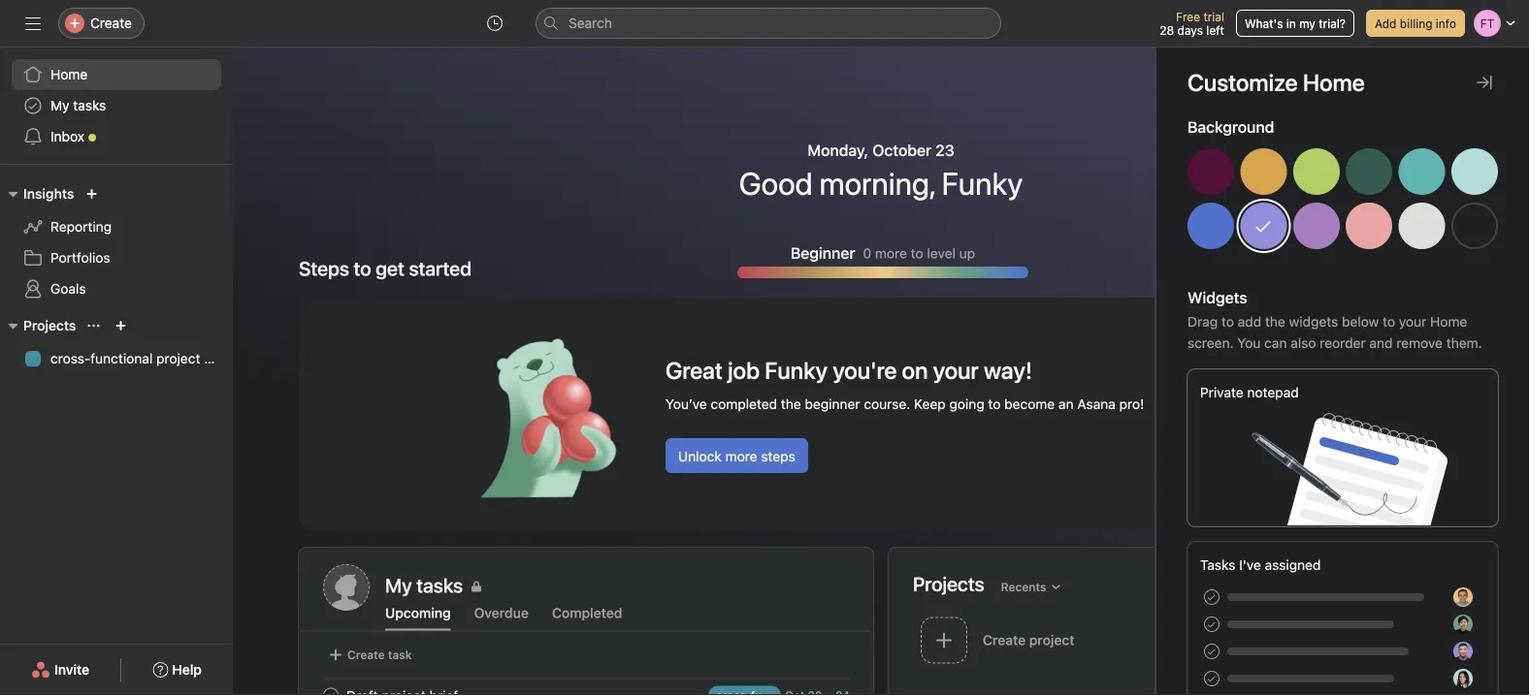 Task type: vqa. For each thing, say whether or not it's contained in the screenshot.
Unlock
yes



Task type: describe. For each thing, give the bounding box(es) containing it.
funky inside monday, october 23 good morning, funky
[[942, 165, 1023, 202]]

asana
[[1078, 397, 1116, 413]]

cross-functional project plan 3 tasks due soon
[[1247, 624, 1432, 660]]

widgets
[[1188, 289, 1248, 307]]

help
[[172, 662, 202, 679]]

pro!
[[1120, 397, 1145, 413]]

steps to get started
[[299, 257, 472, 280]]

new project or portfolio image
[[115, 320, 127, 332]]

more inside button
[[726, 449, 758, 465]]

trial?
[[1319, 17, 1346, 30]]

plan for cross-functional project plan 3 tasks due soon
[[1405, 624, 1432, 640]]

insights element
[[0, 177, 233, 309]]

reporting link
[[12, 212, 221, 243]]

completed image
[[319, 685, 343, 696]]

on
[[902, 357, 928, 384]]

keep
[[914, 397, 946, 413]]

morning,
[[820, 165, 935, 202]]

free trial 28 days left
[[1160, 10, 1225, 37]]

due
[[1290, 647, 1310, 660]]

search button
[[536, 8, 1002, 39]]

free
[[1176, 10, 1201, 23]]

create task button
[[323, 642, 417, 669]]

you
[[1238, 335, 1261, 351]]

notepad
[[1248, 385, 1299, 401]]

cross-functional project plan
[[50, 351, 231, 367]]

monday, october 23 good morning, funky
[[739, 141, 1023, 202]]

home link
[[12, 59, 221, 90]]

global element
[[0, 48, 233, 164]]

3
[[1247, 647, 1254, 660]]

unlock more steps button
[[666, 439, 808, 474]]

recents button
[[993, 574, 1071, 601]]

new image
[[86, 188, 97, 200]]

up
[[960, 245, 976, 261]]

you've completed the beginner course. keep going to become an asana pro!
[[666, 397, 1145, 413]]

insights
[[23, 186, 74, 202]]

more inside the beginner 0 more to level up
[[875, 245, 907, 261]]

overdue
[[474, 606, 529, 622]]

projects element
[[0, 309, 233, 379]]

0 horizontal spatial funky
[[765, 357, 828, 384]]

job
[[728, 357, 760, 384]]

left
[[1207, 23, 1225, 37]]

what's in my trial? button
[[1237, 10, 1355, 37]]

my
[[50, 98, 69, 114]]

projects inside projects dropdown button
[[23, 318, 76, 334]]

soon
[[1314, 647, 1340, 660]]

below
[[1342, 314, 1380, 330]]

get started
[[376, 257, 472, 280]]

reporting
[[50, 219, 112, 235]]

to up 'and'
[[1383, 314, 1396, 330]]

portfolios link
[[12, 243, 221, 274]]

board image
[[1196, 629, 1220, 653]]

my tasks link
[[12, 90, 221, 121]]

steps
[[761, 449, 796, 465]]

in
[[1287, 17, 1297, 30]]

add
[[1375, 17, 1397, 30]]

create for create
[[90, 15, 132, 31]]

background
[[1188, 118, 1275, 136]]

beginner 0 more to level up
[[791, 244, 976, 263]]

my
[[1300, 17, 1316, 30]]

private
[[1201, 385, 1244, 401]]

project for cross-functional project plan 3 tasks due soon
[[1356, 624, 1401, 640]]

help button
[[140, 653, 214, 688]]

private notepad
[[1201, 385, 1299, 401]]

add profile photo image
[[323, 565, 370, 612]]

0
[[863, 245, 872, 261]]

completed
[[711, 397, 778, 413]]

billing
[[1400, 17, 1433, 30]]

invite
[[54, 662, 89, 679]]

Completed checkbox
[[319, 685, 343, 696]]

steps
[[299, 257, 349, 280]]

drag
[[1188, 314, 1218, 330]]

my tasks
[[50, 98, 106, 114]]

upcoming
[[385, 606, 451, 622]]

my tasks link
[[385, 573, 849, 600]]

invite button
[[18, 653, 102, 688]]

add billing info
[[1375, 17, 1457, 30]]

goals link
[[12, 274, 221, 305]]

i've
[[1240, 558, 1262, 574]]

tasks inside global element
[[73, 98, 106, 114]]

search list box
[[536, 8, 1002, 39]]

create project link
[[913, 612, 1177, 674]]

completed button
[[552, 606, 623, 631]]

monday,
[[808, 141, 869, 160]]

widgets
[[1290, 314, 1339, 330]]

october
[[873, 141, 932, 160]]

home inside global element
[[50, 66, 88, 83]]



Task type: locate. For each thing, give the bounding box(es) containing it.
you're
[[833, 357, 897, 384]]

overdue button
[[474, 606, 529, 631]]

1 vertical spatial functional
[[1288, 624, 1352, 640]]

project for cross-functional project plan
[[156, 351, 200, 367]]

cross- for cross-functional project plan 3 tasks due soon
[[1247, 624, 1288, 640]]

1 horizontal spatial funky
[[942, 165, 1023, 202]]

1 vertical spatial plan
[[1405, 624, 1432, 640]]

task
[[388, 649, 412, 662]]

0 horizontal spatial more
[[726, 449, 758, 465]]

home up my
[[50, 66, 88, 83]]

0 horizontal spatial projects
[[23, 318, 76, 334]]

1 horizontal spatial tasks
[[1257, 647, 1286, 660]]

0 vertical spatial projects
[[23, 318, 76, 334]]

cross- inside cross-functional project plan 3 tasks due soon
[[1247, 624, 1288, 640]]

to inside the beginner 0 more to level up
[[911, 245, 924, 261]]

show options, current sort, top image
[[88, 320, 99, 332]]

1 vertical spatial funky
[[765, 357, 828, 384]]

funky down 23
[[942, 165, 1023, 202]]

functional inside cross-functional project plan 3 tasks due soon
[[1288, 624, 1352, 640]]

create for create task
[[348, 649, 385, 662]]

beginner
[[791, 244, 856, 263]]

beginner
[[805, 397, 861, 413]]

tasks
[[73, 98, 106, 114], [1257, 647, 1286, 660]]

0 vertical spatial cross-
[[50, 351, 90, 367]]

my tasks
[[385, 575, 463, 597]]

inbox
[[50, 129, 84, 145]]

1 horizontal spatial more
[[875, 245, 907, 261]]

0 horizontal spatial cross-
[[50, 351, 90, 367]]

plan inside cross-functional project plan 3 tasks due soon
[[1405, 624, 1432, 640]]

recents
[[1001, 581, 1047, 595]]

tasks inside cross-functional project plan 3 tasks due soon
[[1257, 647, 1286, 660]]

functional for cross-functional project plan 3 tasks due soon
[[1288, 624, 1352, 640]]

0 vertical spatial plan
[[204, 351, 231, 367]]

insights button
[[0, 182, 74, 206]]

to
[[911, 245, 924, 261], [354, 257, 371, 280], [1222, 314, 1235, 330], [1383, 314, 1396, 330], [989, 397, 1001, 413]]

great job funky you're on your way!
[[666, 357, 1033, 384]]

great
[[666, 357, 723, 384]]

functional
[[90, 351, 153, 367], [1288, 624, 1352, 640]]

more left steps at the bottom of the page
[[726, 449, 758, 465]]

what's
[[1245, 17, 1284, 30]]

tasks right 3 in the right bottom of the page
[[1257, 647, 1286, 660]]

cross- up 3 in the right bottom of the page
[[1247, 624, 1288, 640]]

tasks
[[1201, 558, 1236, 574]]

0 horizontal spatial the
[[781, 397, 802, 413]]

trial
[[1204, 10, 1225, 23]]

0 horizontal spatial project
[[156, 351, 200, 367]]

funky up the beginner
[[765, 357, 828, 384]]

plan inside projects "element"
[[204, 351, 231, 367]]

hide sidebar image
[[25, 16, 41, 31]]

them.
[[1447, 335, 1483, 351]]

to left level
[[911, 245, 924, 261]]

23
[[936, 141, 955, 160]]

to right steps
[[354, 257, 371, 280]]

the
[[1266, 314, 1286, 330], [781, 397, 802, 413]]

create up "home" link
[[90, 15, 132, 31]]

project inside cross-functional project plan 3 tasks due soon
[[1356, 624, 1401, 640]]

1 vertical spatial the
[[781, 397, 802, 413]]

1 horizontal spatial projects
[[913, 573, 985, 596]]

create left the task
[[348, 649, 385, 662]]

your
[[1400, 314, 1427, 330]]

1 vertical spatial home
[[1431, 314, 1468, 330]]

search
[[569, 15, 612, 31]]

add
[[1238, 314, 1262, 330]]

can
[[1265, 335, 1288, 351]]

0 vertical spatial funky
[[942, 165, 1023, 202]]

projects button
[[0, 314, 76, 338]]

tasks i've assigned
[[1201, 558, 1321, 574]]

0 vertical spatial create
[[90, 15, 132, 31]]

funky
[[942, 165, 1023, 202], [765, 357, 828, 384]]

0 vertical spatial tasks
[[73, 98, 106, 114]]

create inside create popup button
[[90, 15, 132, 31]]

1 horizontal spatial create
[[348, 649, 385, 662]]

also
[[1291, 335, 1317, 351]]

more
[[875, 245, 907, 261], [726, 449, 758, 465]]

become
[[1005, 397, 1055, 413]]

0 vertical spatial project
[[156, 351, 200, 367]]

goals
[[50, 281, 86, 297]]

plan
[[204, 351, 231, 367], [1405, 624, 1432, 640]]

the left the beginner
[[781, 397, 802, 413]]

close customization pane image
[[1477, 75, 1493, 90]]

0 horizontal spatial plan
[[204, 351, 231, 367]]

1 vertical spatial project
[[1356, 624, 1401, 640]]

remove
[[1397, 335, 1443, 351]]

create task
[[348, 649, 412, 662]]

the up can
[[1266, 314, 1286, 330]]

portfolios
[[50, 250, 110, 266]]

days
[[1178, 23, 1204, 37]]

cross- down show options, current sort, top icon
[[50, 351, 90, 367]]

completed
[[552, 606, 623, 622]]

your way!
[[933, 357, 1033, 384]]

what's in my trial?
[[1245, 17, 1346, 30]]

functional down new project or portfolio image on the left of page
[[90, 351, 153, 367]]

assigned
[[1265, 558, 1321, 574]]

plan for cross-functional project plan
[[204, 351, 231, 367]]

cross-
[[50, 351, 90, 367], [1247, 624, 1288, 640]]

the inside drag to add the widgets below to your home screen. you can also reorder and remove them.
[[1266, 314, 1286, 330]]

1 horizontal spatial the
[[1266, 314, 1286, 330]]

functional up soon
[[1288, 624, 1352, 640]]

unlock
[[679, 449, 722, 465]]

0 vertical spatial home
[[50, 66, 88, 83]]

more right "0"
[[875, 245, 907, 261]]

0 horizontal spatial functional
[[90, 351, 153, 367]]

1 vertical spatial tasks
[[1257, 647, 1286, 660]]

background option group
[[1188, 149, 1499, 257]]

reorder
[[1320, 335, 1366, 351]]

projects left recents
[[913, 573, 985, 596]]

course.
[[864, 397, 911, 413]]

1 vertical spatial projects
[[913, 573, 985, 596]]

0 vertical spatial the
[[1266, 314, 1286, 330]]

functional for cross-functional project plan
[[90, 351, 153, 367]]

1 horizontal spatial cross-
[[1247, 624, 1288, 640]]

0 horizontal spatial home
[[50, 66, 88, 83]]

to right going
[[989, 397, 1001, 413]]

home inside drag to add the widgets below to your home screen. you can also reorder and remove them.
[[1431, 314, 1468, 330]]

history image
[[487, 16, 503, 31]]

going
[[950, 397, 985, 413]]

28
[[1160, 23, 1175, 37]]

1 horizontal spatial home
[[1431, 314, 1468, 330]]

1 vertical spatial create
[[348, 649, 385, 662]]

cross- for cross-functional project plan
[[50, 351, 90, 367]]

cross-functional project plan link
[[12, 344, 231, 375]]

0 vertical spatial functional
[[90, 351, 153, 367]]

create project
[[983, 633, 1075, 649]]

1 vertical spatial more
[[726, 449, 758, 465]]

1 vertical spatial cross-
[[1247, 624, 1288, 640]]

and
[[1370, 335, 1393, 351]]

cross- inside projects "element"
[[50, 351, 90, 367]]

0 vertical spatial more
[[875, 245, 907, 261]]

customize home
[[1188, 69, 1365, 96]]

functional inside projects "element"
[[90, 351, 153, 367]]

drag to add the widgets below to your home screen. you can also reorder and remove them.
[[1188, 314, 1483, 351]]

screen.
[[1188, 335, 1234, 351]]

0 horizontal spatial create
[[90, 15, 132, 31]]

projects down goals
[[23, 318, 76, 334]]

1 horizontal spatial project
[[1356, 624, 1401, 640]]

create button
[[58, 8, 145, 39]]

project
[[156, 351, 200, 367], [1356, 624, 1401, 640]]

home up them.
[[1431, 314, 1468, 330]]

1 horizontal spatial plan
[[1405, 624, 1432, 640]]

you've
[[666, 397, 707, 413]]

good
[[739, 165, 813, 202]]

project inside cross-functional project plan link
[[156, 351, 200, 367]]

0 horizontal spatial tasks
[[73, 98, 106, 114]]

1 horizontal spatial functional
[[1288, 624, 1352, 640]]

tasks right my
[[73, 98, 106, 114]]

create inside create task button
[[348, 649, 385, 662]]

unlock more steps
[[679, 449, 796, 465]]

level
[[927, 245, 956, 261]]

upcoming button
[[385, 606, 451, 631]]

to left add
[[1222, 314, 1235, 330]]



